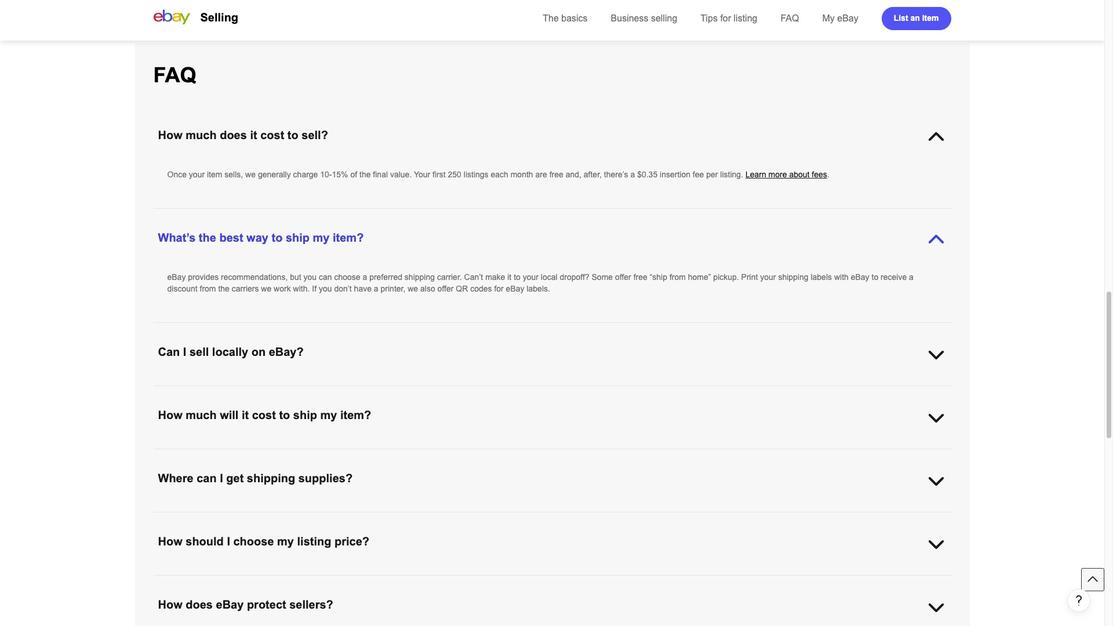 Task type: locate. For each thing, give the bounding box(es) containing it.
with right enter
[[824, 387, 838, 396]]

have left 'at'
[[362, 513, 380, 523]]

1 horizontal spatial for
[[527, 513, 539, 523]]

0 horizontal spatial faq
[[153, 63, 196, 87]]

1 vertical spatial buy
[[810, 576, 824, 586]]

2 vertical spatial from
[[477, 513, 493, 523]]

cost down listing,
[[252, 409, 276, 422]]

1 vertical spatial i
[[220, 472, 223, 485]]

offer
[[615, 273, 631, 282], [438, 284, 454, 293], [296, 387, 312, 396]]

much
[[186, 129, 217, 142], [186, 409, 217, 422]]

ship
[[286, 231, 310, 244], [293, 409, 317, 422]]

item for your
[[207, 170, 222, 179]]

1 horizontal spatial free
[[550, 170, 564, 179]]

carriers.
[[496, 513, 525, 523]]

1 horizontal spatial offer
[[438, 284, 454, 293]]

your up "labels."
[[523, 273, 539, 282]]

offer right some on the top right
[[615, 273, 631, 282]]

cost up generally
[[260, 129, 284, 142]]

list an item link
[[882, 7, 951, 30]]

you up if
[[304, 273, 317, 282]]

can
[[319, 273, 332, 282], [281, 387, 294, 396], [759, 387, 772, 396], [197, 472, 217, 485], [183, 513, 196, 523], [238, 576, 251, 586], [624, 576, 637, 586]]

shipping left supplies?
[[247, 472, 295, 485]]

15%
[[332, 170, 348, 179]]

an right the list
[[911, 13, 920, 22]]

choose
[[334, 273, 360, 282], [233, 535, 274, 548]]

tips for listing link
[[701, 13, 758, 23]]

how
[[158, 129, 183, 142], [158, 409, 183, 422], [158, 535, 183, 548], [534, 576, 550, 586], [158, 599, 183, 611]]

1 vertical spatial much
[[186, 409, 217, 422]]

1 horizontal spatial listing
[[734, 13, 758, 23]]

2 vertical spatial item
[[606, 576, 621, 586]]

0 horizontal spatial offer
[[296, 387, 312, 396]]

can right but
[[319, 273, 332, 282]]

item left sells,
[[207, 170, 222, 179]]

you right which on the right of page
[[743, 387, 757, 396]]

discount
[[167, 284, 198, 293]]

1 horizontal spatial branded
[[819, 513, 849, 523]]

0 vertical spatial .
[[827, 170, 830, 179]]

price up 'create'
[[289, 576, 307, 586]]

what's the best way to ship my item?
[[158, 231, 364, 244]]

to right make
[[514, 273, 521, 282]]

1 horizontal spatial supplies
[[655, 513, 685, 523]]

with inside when creating your listing, you can offer local pickup by selecting it in shipping details. once the buyer pays, they'll receive a qr code and a 6-digit code, which you can scan or enter with the app to confirm the sale.
[[824, 387, 838, 396]]

to
[[288, 129, 299, 142], [272, 231, 283, 244], [514, 273, 521, 282], [872, 273, 879, 282], [870, 387, 877, 396], [279, 409, 290, 422], [735, 513, 742, 523], [735, 576, 742, 586], [260, 588, 267, 597]]

0 horizontal spatial branded
[[623, 513, 653, 523]]

are right month
[[536, 170, 547, 179]]

free
[[550, 170, 564, 179], [634, 273, 648, 282], [437, 513, 451, 523]]

cost for does
[[260, 129, 284, 142]]

to right way
[[272, 231, 283, 244]]

listing right tips
[[734, 13, 758, 23]]

your left listing,
[[222, 387, 238, 396]]

the left carriers
[[218, 284, 230, 293]]

help, opens dialogs image
[[1073, 595, 1085, 607]]

free left and,
[[550, 170, 564, 179]]

it
[[826, 576, 831, 586]]

best
[[219, 231, 243, 244]]

we inside the for most items, we can provide a price recommendation for you based on recently sold, similar items. how you price your item can depend on how you prefer to sell it—auction or buy it now. choose a lower starting price for auctions to create more interest.
[[226, 576, 236, 586]]

1 horizontal spatial does
[[220, 129, 247, 142]]

list
[[894, 13, 909, 22]]

have right the don't on the top
[[354, 284, 372, 293]]

with inside ebay provides recommendations, but you can choose a preferred shipping carrier. can't make it to your local dropoff? some offer free "ship from home" pickup. print your shipping labels with ebay to receive a discount from the carriers we work with. if you don't have a printer, we also offer qr codes for ebay labels.
[[834, 273, 849, 282]]

item left the depend
[[606, 576, 621, 586]]

1 vertical spatial with
[[824, 387, 838, 396]]

get right the home
[[423, 513, 435, 523]]

2 vertical spatial offer
[[296, 387, 312, 396]]

0 vertical spatial listing
[[734, 13, 758, 23]]

for down make
[[494, 284, 504, 293]]

free inside ebay provides recommendations, but you can choose a preferred shipping carrier. can't make it to your local dropoff? some offer free "ship from home" pickup. print your shipping labels with ebay to receive a discount from the carriers we work with. if you don't have a printer, we also offer qr codes for ebay labels.
[[634, 273, 648, 282]]

choose up the don't on the top
[[334, 273, 360, 282]]

more left about
[[769, 170, 787, 179]]

of
[[351, 170, 357, 179]]

for inside ebay provides recommendations, but you can choose a preferred shipping carrier. can't make it to your local dropoff? some offer free "ship from home" pickup. print your shipping labels with ebay to receive a discount from the carriers we work with. if you don't have a printer, we also offer qr codes for ebay labels.
[[494, 284, 504, 293]]

0 horizontal spatial i
[[183, 346, 186, 358]]

1 horizontal spatial local
[[541, 273, 558, 282]]

2 vertical spatial i
[[227, 535, 230, 548]]

2 horizontal spatial free
[[634, 273, 648, 282]]

1 horizontal spatial i
[[220, 472, 223, 485]]

1 horizontal spatial once
[[479, 387, 499, 396]]

0 horizontal spatial packaging
[[229, 513, 266, 523]]

for most items, we can provide a price recommendation for you based on recently sold, similar items. how you price your item can depend on how you prefer to sell it—auction or buy it now. choose a lower starting price for auctions to create more interest.
[[167, 576, 910, 597]]

local left pickup
[[314, 387, 331, 396]]

1 vertical spatial receive
[[582, 387, 608, 396]]

your inside the for most items, we can provide a price recommendation for you based on recently sold, similar items. how you price your item can depend on how you prefer to sell it—auction or buy it now. choose a lower starting price for auctions to create more interest.
[[588, 576, 604, 586]]

there's
[[604, 170, 628, 179]]

0 vertical spatial an
[[911, 13, 920, 22]]

0 vertical spatial ship
[[286, 231, 310, 244]]

1 vertical spatial an
[[542, 513, 551, 523]]

protect
[[247, 599, 286, 611]]

which
[[720, 387, 741, 396]]

price down the items, in the left bottom of the page
[[196, 588, 214, 597]]

supplies up how should i choose my listing price?
[[269, 513, 298, 523]]

it
[[250, 129, 257, 142], [508, 273, 512, 282], [404, 387, 408, 396], [242, 409, 249, 422]]

0 vertical spatial much
[[186, 129, 217, 142]]

does up sells,
[[220, 129, 247, 142]]

and,
[[566, 170, 582, 179]]

can up how much will it cost to ship my item?
[[281, 387, 294, 396]]

0 vertical spatial buy
[[782, 513, 796, 523]]

1 much from the top
[[186, 129, 217, 142]]

app
[[854, 387, 868, 396]]

for
[[721, 13, 731, 23], [494, 284, 504, 293], [372, 576, 381, 586], [216, 588, 226, 597]]

2 horizontal spatial item
[[923, 13, 939, 22]]

1 supplies from the left
[[269, 513, 298, 523]]

choose inside ebay provides recommendations, but you can choose a preferred shipping carrier. can't make it to your local dropoff? some offer free "ship from home" pickup. print your shipping labels with ebay to receive a discount from the carriers we work with. if you don't have a printer, we also offer qr codes for ebay labels.
[[334, 273, 360, 282]]

1 vertical spatial more
[[294, 588, 313, 597]]

2 horizontal spatial offer
[[615, 273, 631, 282]]

0 horizontal spatial .
[[827, 170, 830, 179]]

how much does it cost to sell?
[[158, 129, 328, 142]]

are left available
[[687, 513, 699, 523]]

on left ebay?
[[252, 346, 266, 358]]

does down 'starting'
[[186, 599, 213, 611]]

code,
[[698, 387, 718, 396]]

to right app
[[870, 387, 877, 396]]

more inside the for most items, we can provide a price recommendation for you based on recently sold, similar items. how you price your item can depend on how you prefer to sell it—auction or buy it now. choose a lower starting price for auctions to create more interest.
[[294, 588, 313, 597]]

with right labels
[[834, 273, 849, 282]]

sold,
[[465, 576, 482, 586]]

on right based
[[423, 576, 432, 586]]

free for offer
[[634, 273, 648, 282]]

work
[[274, 284, 291, 293]]

for inside the for most items, we can provide a price recommendation for you based on recently sold, similar items. how you price your item can depend on how you prefer to sell it—auction or buy it now. choose a lower starting price for auctions to create more interest.
[[167, 576, 179, 586]]

your inside when creating your listing, you can offer local pickup by selecting it in shipping details. once the buyer pays, they'll receive a qr code and a 6-digit code, which you can scan or enter with the app to confirm the sale.
[[222, 387, 238, 396]]

item? down by
[[340, 409, 371, 422]]

0 horizontal spatial local
[[314, 387, 331, 396]]

1 vertical spatial local
[[314, 387, 331, 396]]

0 vertical spatial item
[[923, 13, 939, 22]]

to right available
[[735, 513, 742, 523]]

0 vertical spatial from
[[670, 273, 686, 282]]

1 vertical spatial qr
[[617, 387, 629, 396]]

generally
[[258, 170, 291, 179]]

0 vertical spatial have
[[354, 284, 372, 293]]

your left the depend
[[588, 576, 604, 586]]

0 vertical spatial for
[[527, 513, 539, 523]]

0 horizontal spatial buy
[[782, 513, 796, 523]]

0 horizontal spatial sell
[[190, 346, 209, 358]]

how for how should i choose my listing price?
[[158, 535, 183, 548]]

can up auctions
[[238, 576, 251, 586]]

from down the provides
[[200, 284, 216, 293]]

0 vertical spatial receive
[[881, 273, 907, 282]]

for left based
[[372, 576, 381, 586]]

are
[[536, 170, 547, 179], [687, 513, 699, 523]]

2 much from the top
[[186, 409, 217, 422]]

starting
[[167, 588, 194, 597]]

0 vertical spatial local
[[541, 273, 558, 282]]

item right the list
[[923, 13, 939, 22]]

you left may
[[301, 513, 314, 523]]

0 vertical spatial does
[[220, 129, 247, 142]]

sell right can on the bottom of page
[[190, 346, 209, 358]]

1 horizontal spatial on
[[423, 576, 432, 586]]

my
[[313, 231, 330, 244], [320, 409, 337, 422], [277, 535, 294, 548]]

2 horizontal spatial from
[[670, 273, 686, 282]]

0 horizontal spatial on
[[252, 346, 266, 358]]

listing,
[[240, 387, 263, 396]]

0 vertical spatial offer
[[615, 273, 631, 282]]

0 vertical spatial cost
[[260, 129, 284, 142]]

1 horizontal spatial are
[[687, 513, 699, 523]]

listing down may
[[297, 535, 331, 548]]

1 vertical spatial offer
[[438, 284, 454, 293]]

item?
[[333, 231, 364, 244], [340, 409, 371, 422]]

the basics link
[[543, 13, 588, 23]]

2 packaging from the left
[[851, 513, 888, 523]]

sellers?
[[290, 599, 333, 611]]

pickup
[[333, 387, 357, 396]]

lower
[[890, 576, 910, 586]]

free left the boxes
[[437, 513, 451, 523]]

enter
[[803, 387, 822, 396]]

we up auctions
[[226, 576, 236, 586]]

my up if
[[313, 231, 330, 244]]

price
[[289, 576, 307, 586], [568, 576, 586, 586], [196, 588, 214, 597]]

once left sells,
[[167, 170, 187, 179]]

1 vertical spatial or
[[414, 513, 421, 523]]

code
[[632, 387, 649, 396]]

qr left 'code' at the bottom of page
[[617, 387, 629, 396]]

free left "ship
[[634, 273, 648, 282]]

also
[[420, 284, 435, 293]]

we
[[245, 170, 256, 179], [261, 284, 272, 293], [408, 284, 418, 293], [226, 576, 236, 586]]

1 vertical spatial item
[[207, 170, 222, 179]]

for right carriers.
[[527, 513, 539, 523]]

available
[[701, 513, 733, 523]]

at
[[382, 513, 389, 523]]

0 horizontal spatial from
[[200, 284, 216, 293]]

item? up the don't on the top
[[333, 231, 364, 244]]

my up provide
[[277, 535, 294, 548]]

1 horizontal spatial price
[[289, 576, 307, 586]]

1 branded from the left
[[623, 513, 653, 523]]

buy right purchase. at the right
[[782, 513, 796, 523]]

1 horizontal spatial more
[[769, 170, 787, 179]]

sell?
[[302, 129, 328, 142]]

most
[[182, 576, 199, 586]]

the right confirm
[[908, 387, 919, 396]]

digit
[[681, 387, 696, 396]]

supplies
[[269, 513, 298, 523], [655, 513, 685, 523]]

ebay right purchase. at the right
[[798, 513, 817, 523]]

0 horizontal spatial choose
[[233, 535, 274, 548]]

0 horizontal spatial get
[[226, 472, 244, 485]]

local inside ebay provides recommendations, but you can choose a preferred shipping carrier. can't make it to your local dropoff? some offer free "ship from home" pickup. print your shipping labels with ebay to receive a discount from the carriers we work with. if you don't have a printer, we also offer qr codes for ebay labels.
[[541, 273, 558, 282]]

supplies left available
[[655, 513, 685, 523]]

1 vertical spatial cost
[[252, 409, 276, 422]]

.
[[827, 170, 830, 179], [888, 513, 891, 523]]

0 horizontal spatial free
[[437, 513, 451, 523]]

once inside when creating your listing, you can offer local pickup by selecting it in shipping details. once the buyer pays, they'll receive a qr code and a 6-digit code, which you can scan or enter with the app to confirm the sale.
[[479, 387, 499, 396]]

0 horizontal spatial item
[[207, 170, 222, 179]]

my
[[823, 13, 835, 23]]

or right the home
[[414, 513, 421, 523]]

1 horizontal spatial sell
[[745, 576, 757, 586]]

1 horizontal spatial packaging
[[851, 513, 888, 523]]

qr
[[456, 284, 468, 293], [617, 387, 629, 396]]

from right the boxes
[[477, 513, 493, 523]]

1 vertical spatial does
[[186, 599, 213, 611]]

learn
[[746, 170, 767, 179]]

1 horizontal spatial buy
[[810, 576, 824, 586]]

2 branded from the left
[[819, 513, 849, 523]]

how for how much will it cost to ship my item?
[[158, 409, 183, 422]]

0 horizontal spatial supplies
[[269, 513, 298, 523]]

it inside when creating your listing, you can offer local pickup by selecting it in shipping details. once the buyer pays, they'll receive a qr code and a 6-digit code, which you can scan or enter with the app to confirm the sale.
[[404, 387, 408, 396]]

my down pickup
[[320, 409, 337, 422]]

1 horizontal spatial .
[[888, 513, 891, 523]]

shipping up also
[[405, 273, 435, 282]]

ebay?
[[269, 346, 304, 358]]

your left sells,
[[189, 170, 205, 179]]

an left added
[[542, 513, 551, 523]]

for up 'starting'
[[167, 576, 179, 586]]

i up any
[[220, 472, 223, 485]]

1 vertical spatial ship
[[293, 409, 317, 422]]

i right should
[[227, 535, 230, 548]]

prefer
[[712, 576, 733, 586]]

buy left it
[[810, 576, 824, 586]]

you left based
[[383, 576, 397, 586]]

business selling
[[611, 13, 678, 23]]

0 vertical spatial with
[[834, 273, 849, 282]]

sale.
[[167, 398, 184, 408]]

once
[[167, 170, 187, 179], [479, 387, 499, 396]]

1 vertical spatial get
[[423, 513, 435, 523]]

have
[[354, 284, 372, 293], [362, 513, 380, 523]]

0 horizontal spatial once
[[167, 170, 187, 179]]

choose up provide
[[233, 535, 274, 548]]

business
[[611, 13, 649, 23]]

1 vertical spatial item?
[[340, 409, 371, 422]]

local
[[541, 273, 558, 282], [314, 387, 331, 396]]

offer down carrier.
[[438, 284, 454, 293]]

0 vertical spatial qr
[[456, 284, 468, 293]]

the
[[543, 13, 559, 23]]

0 vertical spatial faq
[[781, 13, 799, 23]]

buy inside the for most items, we can provide a price recommendation for you based on recently sold, similar items. how you price your item can depend on how you prefer to sell it—auction or buy it now. choose a lower starting price for auctions to create more interest.
[[810, 576, 824, 586]]

get up any
[[226, 472, 244, 485]]

what's
[[158, 231, 196, 244]]

to right labels
[[872, 273, 879, 282]]

the inside ebay provides recommendations, but you can choose a preferred shipping carrier. can't make it to your local dropoff? some offer free "ship from home" pickup. print your shipping labels with ebay to receive a discount from the carriers we work with. if you don't have a printer, we also offer qr codes for ebay labels.
[[218, 284, 230, 293]]

learn more about fees link
[[746, 170, 827, 179]]

1 vertical spatial sell
[[745, 576, 757, 586]]

item inside list an item link
[[923, 13, 939, 22]]

shipping inside when creating your listing, you can offer local pickup by selecting it in shipping details. once the buyer pays, they'll receive a qr code and a 6-digit code, which you can scan or enter with the app to confirm the sale.
[[419, 387, 449, 396]]

more up sellers?
[[294, 588, 313, 597]]

basics
[[562, 13, 588, 23]]

price right items.
[[568, 576, 586, 586]]

0 vertical spatial i
[[183, 346, 186, 358]]

0 horizontal spatial receive
[[582, 387, 608, 396]]

1 vertical spatial once
[[479, 387, 499, 396]]

$0.35
[[637, 170, 658, 179]]

0 vertical spatial are
[[536, 170, 547, 179]]

qr down the can't
[[456, 284, 468, 293]]

ebay right touch,
[[602, 513, 621, 523]]

0 vertical spatial free
[[550, 170, 564, 179]]

ebay
[[838, 13, 859, 23], [167, 273, 186, 282], [851, 273, 870, 282], [506, 284, 525, 293], [602, 513, 621, 523], [798, 513, 817, 523], [216, 599, 244, 611]]

from
[[670, 273, 686, 282], [200, 284, 216, 293], [477, 513, 493, 523]]

to down provide
[[260, 588, 267, 597]]

touch,
[[578, 513, 600, 523]]

0 horizontal spatial more
[[294, 588, 313, 597]]

1 horizontal spatial an
[[911, 13, 920, 22]]

qr inside when creating your listing, you can offer local pickup by selecting it in shipping details. once the buyer pays, they'll receive a qr code and a 6-digit code, which you can scan or enter with the app to confirm the sale.
[[617, 387, 629, 396]]

0 horizontal spatial an
[[542, 513, 551, 523]]

i right can on the bottom of page
[[183, 346, 186, 358]]



Task type: vqa. For each thing, say whether or not it's contained in the screenshot.
the bottom with
yes



Task type: describe. For each thing, give the bounding box(es) containing it.
you right how
[[697, 576, 710, 586]]

cost for will
[[252, 409, 276, 422]]

create
[[269, 588, 292, 597]]

recommendations,
[[221, 273, 288, 282]]

if
[[312, 284, 317, 293]]

fee
[[693, 170, 704, 179]]

ebay right labels
[[851, 273, 870, 282]]

for down the items, in the left bottom of the page
[[216, 588, 226, 597]]

ebay down auctions
[[216, 599, 244, 611]]

make
[[485, 273, 505, 282]]

1 horizontal spatial from
[[477, 513, 493, 523]]

0 horizontal spatial are
[[536, 170, 547, 179]]

or inside when creating your listing, you can offer local pickup by selecting it in shipping details. once the buyer pays, they'll receive a qr code and a 6-digit code, which you can scan or enter with the app to confirm the sale.
[[794, 387, 801, 396]]

10-
[[320, 170, 332, 179]]

it inside ebay provides recommendations, but you can choose a preferred shipping carrier. can't make it to your local dropoff? some offer free "ship from home" pickup. print your shipping labels with ebay to receive a discount from the carriers we work with. if you don't have a printer, we also offer qr codes for ebay labels.
[[508, 273, 512, 282]]

items.
[[510, 576, 532, 586]]

once your item sells, we generally charge 10-15% of the final value. your first 250 listings each month are free and, after, there's a $0.35 insertion fee per listing. learn more about fees .
[[167, 170, 830, 179]]

dropoff?
[[560, 273, 590, 282]]

where
[[158, 472, 193, 485]]

qr inside ebay provides recommendations, but you can choose a preferred shipping carrier. can't make it to your local dropoff? some offer free "ship from home" pickup. print your shipping labels with ebay to receive a discount from the carriers we work with. if you don't have a printer, we also offer qr codes for ebay labels.
[[456, 284, 468, 293]]

to right will
[[279, 409, 290, 422]]

labels.
[[527, 284, 550, 293]]

can
[[158, 346, 180, 358]]

your
[[414, 170, 430, 179]]

and
[[651, 387, 665, 396]]

price?
[[335, 535, 369, 548]]

way
[[247, 231, 268, 244]]

don't
[[334, 284, 352, 293]]

1 vertical spatial faq
[[153, 63, 196, 87]]

depend
[[639, 576, 666, 586]]

final
[[373, 170, 388, 179]]

250
[[448, 170, 462, 179]]

0 horizontal spatial does
[[186, 599, 213, 611]]

can left use
[[183, 513, 196, 523]]

sell inside the for most items, we can provide a price recommendation for you based on recently sold, similar items. how you price your item can depend on how you prefer to sell it—auction or buy it now. choose a lower starting price for auctions to create more interest.
[[745, 576, 757, 586]]

1 vertical spatial choose
[[233, 535, 274, 548]]

where can i get shipping supplies?
[[158, 472, 353, 485]]

will
[[220, 409, 239, 422]]

how for how much does it cost to sell?
[[158, 129, 183, 142]]

1 vertical spatial listing
[[297, 535, 331, 548]]

much for will
[[186, 409, 217, 422]]

sells,
[[225, 170, 243, 179]]

auctions
[[228, 588, 258, 597]]

boxes
[[453, 513, 475, 523]]

for right tips
[[721, 13, 731, 23]]

added
[[553, 513, 575, 523]]

how inside the for most items, we can provide a price recommendation for you based on recently sold, similar items. how you price your item can depend on how you prefer to sell it—auction or buy it now. choose a lower starting price for auctions to create more interest.
[[534, 576, 550, 586]]

about
[[790, 170, 810, 179]]

you right listing,
[[265, 387, 278, 396]]

1 vertical spatial .
[[888, 513, 891, 523]]

when
[[167, 387, 189, 396]]

but
[[290, 273, 301, 282]]

free for are
[[550, 170, 564, 179]]

0 horizontal spatial price
[[196, 588, 214, 597]]

shipping left labels
[[779, 273, 809, 282]]

offer inside when creating your listing, you can offer local pickup by selecting it in shipping details. once the buyer pays, they'll receive a qr code and a 6-digit code, which you can scan or enter with the app to confirm the sale.
[[296, 387, 312, 396]]

buy ebay branded packaging link
[[782, 513, 888, 523]]

2 horizontal spatial on
[[668, 576, 677, 586]]

1 vertical spatial my
[[320, 409, 337, 422]]

purchase.
[[744, 513, 780, 523]]

confirm
[[879, 387, 906, 396]]

0 vertical spatial once
[[167, 170, 187, 179]]

or inside the for most items, we can provide a price recommendation for you based on recently sold, similar items. how you price your item can depend on how you prefer to sell it—auction or buy it now. choose a lower starting price for auctions to create more interest.
[[800, 576, 808, 586]]

can right where
[[197, 472, 217, 485]]

based
[[399, 576, 421, 586]]

per
[[707, 170, 718, 179]]

item inside the for most items, we can provide a price recommendation for you based on recently sold, similar items. how you price your item can depend on how you prefer to sell it—auction or buy it now. choose a lower starting price for auctions to create more interest.
[[606, 576, 621, 586]]

pickup.
[[714, 273, 739, 282]]

use
[[199, 513, 212, 523]]

should
[[186, 535, 224, 548]]

any
[[214, 513, 227, 523]]

receive inside ebay provides recommendations, but you can choose a preferred shipping carrier. can't make it to your local dropoff? some offer free "ship from home" pickup. print your shipping labels with ebay to receive a discount from the carriers we work with. if you don't have a printer, we also offer qr codes for ebay labels.
[[881, 273, 907, 282]]

0 vertical spatial get
[[226, 472, 244, 485]]

1 packaging from the left
[[229, 513, 266, 523]]

print
[[742, 273, 758, 282]]

your right print on the top right of page
[[760, 273, 776, 282]]

i for can
[[220, 472, 223, 485]]

we left work
[[261, 284, 272, 293]]

can inside ebay provides recommendations, but you can choose a preferred shipping carrier. can't make it to your local dropoff? some offer free "ship from home" pickup. print your shipping labels with ebay to receive a discount from the carriers we work with. if you don't have a printer, we also offer qr codes for ebay labels.
[[319, 273, 332, 282]]

ebay up the 'discount'
[[167, 273, 186, 282]]

you right if
[[319, 284, 332, 293]]

selling
[[651, 13, 678, 23]]

selling
[[200, 11, 238, 24]]

list an item
[[894, 13, 939, 22]]

tips for listing
[[701, 13, 758, 23]]

0 vertical spatial sell
[[190, 346, 209, 358]]

how should i choose my listing price?
[[158, 535, 369, 548]]

you can use any packaging supplies you may already have at home or get free boxes from carriers. for an added touch, ebay branded supplies are available to purchase. buy ebay branded packaging .
[[167, 513, 891, 523]]

ebay right my
[[838, 13, 859, 23]]

the basics
[[543, 13, 588, 23]]

the left buyer
[[501, 387, 512, 396]]

ebay left "labels."
[[506, 284, 525, 293]]

i for should
[[227, 535, 230, 548]]

it—auction
[[759, 576, 798, 586]]

home"
[[688, 273, 711, 282]]

we right sells,
[[245, 170, 256, 179]]

they'll
[[559, 387, 580, 396]]

to right prefer
[[735, 576, 742, 586]]

with.
[[293, 284, 310, 293]]

receive inside when creating your listing, you can offer local pickup by selecting it in shipping details. once the buyer pays, they'll receive a qr code and a 6-digit code, which you can scan or enter with the app to confirm the sale.
[[582, 387, 608, 396]]

how for how does ebay protect sellers?
[[158, 599, 183, 611]]

can't
[[464, 273, 483, 282]]

details.
[[451, 387, 477, 396]]

1 horizontal spatial get
[[423, 513, 435, 523]]

2 vertical spatial my
[[277, 535, 294, 548]]

scan
[[774, 387, 791, 396]]

0 vertical spatial more
[[769, 170, 787, 179]]

labels
[[811, 273, 832, 282]]

can i sell locally on ebay?
[[158, 346, 304, 358]]

we left also
[[408, 284, 418, 293]]

charge
[[293, 170, 318, 179]]

0 vertical spatial my
[[313, 231, 330, 244]]

2 horizontal spatial price
[[568, 576, 586, 586]]

supplies?
[[299, 472, 353, 485]]

can left scan
[[759, 387, 772, 396]]

to left sell?
[[288, 129, 299, 142]]

item for an
[[923, 13, 939, 22]]

choose
[[853, 576, 881, 586]]

selecting
[[370, 387, 402, 396]]

items,
[[202, 576, 223, 586]]

0 vertical spatial item?
[[333, 231, 364, 244]]

faq link
[[781, 13, 799, 23]]

can left the depend
[[624, 576, 637, 586]]

by
[[359, 387, 368, 396]]

much for does
[[186, 129, 217, 142]]

the left 'best'
[[199, 231, 216, 244]]

when creating your listing, you can offer local pickup by selecting it in shipping details. once the buyer pays, they'll receive a qr code and a 6-digit code, which you can scan or enter with the app to confirm the sale.
[[167, 387, 919, 408]]

after,
[[584, 170, 602, 179]]

printer,
[[381, 284, 406, 293]]

codes
[[470, 284, 492, 293]]

you right items.
[[553, 576, 566, 586]]

the left app
[[841, 387, 852, 396]]

you
[[167, 513, 181, 523]]

how does ebay protect sellers?
[[158, 599, 333, 611]]

recommendation
[[309, 576, 369, 586]]

provides
[[188, 273, 219, 282]]

pays,
[[537, 387, 557, 396]]

to inside when creating your listing, you can offer local pickup by selecting it in shipping details. once the buyer pays, they'll receive a qr code and a 6-digit code, which you can scan or enter with the app to confirm the sale.
[[870, 387, 877, 396]]

the right of
[[360, 170, 371, 179]]

2 supplies from the left
[[655, 513, 685, 523]]

locally
[[212, 346, 248, 358]]

6-
[[674, 387, 681, 396]]

in
[[410, 387, 417, 396]]

some
[[592, 273, 613, 282]]

have inside ebay provides recommendations, but you can choose a preferred shipping carrier. can't make it to your local dropoff? some offer free "ship from home" pickup. print your shipping labels with ebay to receive a discount from the carriers we work with. if you don't have a printer, we also offer qr codes for ebay labels.
[[354, 284, 372, 293]]

my ebay
[[823, 13, 859, 23]]

local inside when creating your listing, you can offer local pickup by selecting it in shipping details. once the buyer pays, they'll receive a qr code and a 6-digit code, which you can scan or enter with the app to confirm the sale.
[[314, 387, 331, 396]]

1 horizontal spatial faq
[[781, 13, 799, 23]]

1 vertical spatial are
[[687, 513, 699, 523]]

business selling link
[[611, 13, 678, 23]]

ebay provides recommendations, but you can choose a preferred shipping carrier. can't make it to your local dropoff? some offer free "ship from home" pickup. print your shipping labels with ebay to receive a discount from the carriers we work with. if you don't have a printer, we also offer qr codes for ebay labels.
[[167, 273, 914, 293]]

home
[[391, 513, 412, 523]]

1 vertical spatial have
[[362, 513, 380, 523]]



